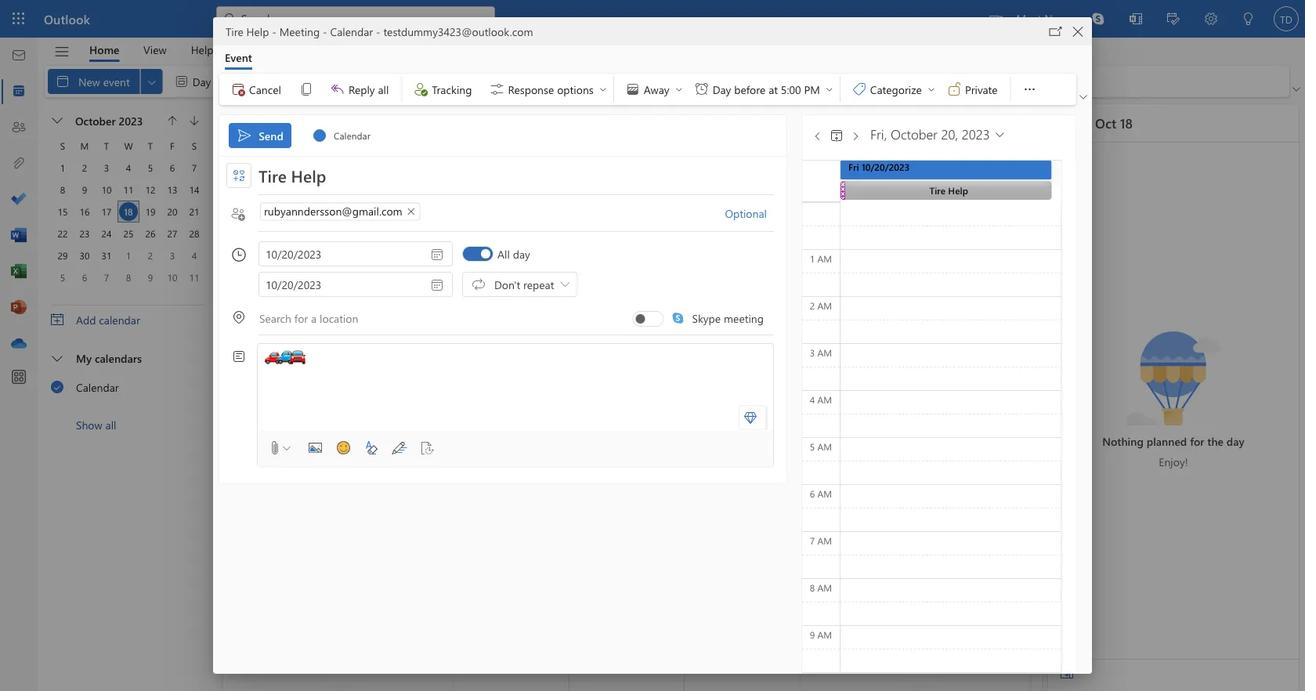 Task type: describe. For each thing, give the bounding box(es) containing it.
outlook
[[44, 10, 90, 27]]

1 vertical spatial 6
[[82, 271, 87, 284]]

1 vertical spatial 23
[[345, 485, 357, 500]]

m
[[80, 139, 89, 152]]

🚗 🚙 🚘
[[265, 350, 302, 365]]


[[625, 82, 641, 97]]

tire help
[[838, 403, 877, 416]]


[[51, 313, 63, 326]]

1 vertical spatial 2 button
[[141, 246, 160, 265]]

14 button
[[185, 180, 204, 199]]

20,
[[941, 125, 958, 143]]

the
[[1208, 434, 1224, 448]]

7 inside 'fri, october 20, 2023' document
[[810, 534, 815, 547]]

 for end date text field in the left of the page
[[429, 277, 445, 293]]

planned
[[1147, 434, 1187, 448]]

21 button
[[185, 202, 204, 221]]

1 vertical spatial 3 button
[[163, 246, 182, 265]]


[[51, 380, 64, 393]]

0 horizontal spatial 3 button
[[97, 158, 116, 177]]

month
[[407, 74, 439, 88]]

actions group
[[223, 74, 398, 102]]

testdummy3423@outlook.com
[[383, 24, 533, 38]]

share group
[[611, 66, 733, 94]]

10/20/2023
[[862, 160, 910, 173]]

 button
[[1055, 663, 1080, 688]]

15 button
[[53, 202, 72, 221]]

18 cell
[[118, 201, 139, 223]]

tuesday
[[460, 148, 493, 161]]

1 vertical spatial 4 button
[[185, 246, 204, 265]]


[[694, 82, 710, 97]]

calendar inside 'fri, october 20, 2023' document
[[330, 24, 373, 38]]

30 button
[[75, 246, 94, 265]]

6 am
[[810, 487, 832, 500]]

1 vertical spatial 25
[[576, 485, 588, 500]]

nothing planned for the day enjoy!
[[1103, 434, 1245, 469]]

23 inside button
[[80, 227, 90, 240]]

7 up the 14 button
[[192, 161, 197, 174]]

show all
[[76, 417, 116, 432]]

all
[[498, 247, 510, 261]]


[[231, 246, 247, 262]]

categorize
[[870, 82, 922, 96]]


[[1022, 82, 1038, 97]]

fri, october 20, 2023 dialog
[[0, 0, 1305, 691]]

away
[[644, 82, 670, 96]]

friday
[[807, 148, 831, 161]]

1 horizontal spatial 7 button
[[185, 158, 204, 177]]

t for thursday element
[[148, 139, 153, 152]]

28 button
[[185, 224, 204, 243]]

0 horizontal spatial 5 button
[[53, 268, 72, 287]]

am for 1 am
[[818, 252, 832, 265]]

1 vertical spatial 9
[[148, 271, 153, 284]]

12 button
[[141, 180, 160, 199]]

21 inside 21 button
[[189, 205, 199, 218]]

1 down 25 button
[[126, 249, 131, 262]]

26 inside button
[[145, 227, 156, 240]]

🚗
[[265, 350, 277, 365]]

0 horizontal spatial 10 button
[[97, 180, 116, 199]]

friday element
[[161, 135, 183, 157]]


[[230, 82, 246, 97]]


[[744, 411, 757, 424]]

0 vertical spatial 6
[[170, 161, 175, 174]]

skype
[[692, 311, 721, 325]]

 inside the  day before at 5:00 pm 
[[825, 85, 834, 94]]


[[325, 74, 341, 89]]


[[234, 170, 244, 181]]

0 horizontal spatial 10
[[101, 183, 112, 196]]

25 inside button
[[123, 227, 134, 240]]


[[231, 348, 247, 364]]

4 am
[[810, 393, 832, 406]]

nothing
[[1103, 434, 1144, 448]]

1 inside 'fri, october 20, 2023' document
[[810, 252, 815, 265]]

🚙
[[277, 350, 290, 365]]

1 vertical spatial 7 button
[[97, 268, 116, 287]]

sunday
[[230, 148, 260, 161]]

am for 8 am
[[818, 581, 832, 594]]

all inside  reply all
[[378, 82, 389, 96]]


[[413, 82, 429, 97]]

am for 5 am
[[818, 440, 832, 453]]

4 inside 'fri, october 20, 2023' document
[[810, 393, 815, 406]]

1 vertical spatial 8
[[126, 271, 131, 284]]

word image
[[11, 228, 27, 244]]

1 vertical spatial 10 button
[[163, 268, 182, 287]]

 private
[[946, 82, 998, 97]]

 field
[[312, 123, 378, 148]]

wednesday
[[576, 148, 623, 161]]

am for 6 am
[[818, 487, 832, 500]]

 button
[[1077, 89, 1091, 105]]

 inside new group
[[388, 74, 404, 89]]

calendar
[[99, 312, 140, 327]]

 cancel
[[230, 82, 281, 97]]

saturday
[[922, 148, 958, 161]]

2 vertical spatial 
[[52, 353, 63, 364]]

1 vertical spatial 22
[[230, 485, 241, 500]]


[[54, 43, 70, 60]]

0 horizontal spatial 5
[[60, 271, 65, 284]]

1 horizontal spatial 26
[[691, 485, 703, 500]]

0 vertical spatial 9
[[82, 183, 87, 196]]


[[812, 130, 824, 142]]

 button
[[1045, 20, 1067, 42]]

 response options 
[[489, 82, 608, 97]]

1 horizontal spatial 1 button
[[119, 246, 138, 265]]

all day image
[[481, 249, 491, 259]]

29
[[58, 249, 68, 262]]


[[682, 74, 698, 89]]

 for "start date" text box
[[429, 247, 445, 263]]

share
[[638, 74, 665, 88]]

5 inside 'fri, october 20, 2023' document
[[810, 440, 815, 453]]

2023 inside button
[[119, 113, 143, 128]]

mail image
[[11, 48, 27, 63]]


[[829, 128, 845, 143]]

1 horizontal spatial 6 button
[[163, 158, 182, 177]]

Select a calendar text field
[[328, 123, 378, 148]]


[[298, 82, 314, 97]]

today
[[249, 116, 279, 130]]

more apps image
[[11, 370, 27, 386]]

add calendar
[[76, 312, 140, 327]]

 button
[[849, 121, 862, 147]]

cancel
[[249, 82, 281, 96]]

work
[[254, 74, 280, 88]]

Add a description or attach documents, press Alt+F10 to exit text field
[[265, 349, 766, 405]]

2 am
[[810, 299, 832, 312]]


[[946, 82, 962, 97]]

1 vertical spatial 14
[[922, 275, 934, 289]]

1 horizontal spatial 5 button
[[141, 158, 160, 177]]

my calendars
[[76, 351, 142, 365]]


[[1072, 25, 1085, 38]]

people image
[[11, 120, 27, 136]]

fri, october 20, 2023 document
[[0, 0, 1305, 691]]

3 up the 9 am
[[807, 590, 813, 605]]

tuesday element
[[96, 135, 118, 157]]

help button
[[179, 38, 225, 62]]

thursday element
[[139, 135, 161, 157]]

1 horizontal spatial 11
[[189, 271, 199, 284]]

t for tuesday element
[[104, 139, 109, 152]]

show formatting options image
[[359, 436, 384, 461]]


[[1050, 25, 1063, 38]]

3 inside document
[[810, 346, 815, 359]]

0 horizontal spatial 11
[[123, 183, 134, 196]]

event button
[[213, 45, 264, 70]]

8 inside 'fri, october 20, 2023' document
[[810, 581, 815, 594]]

 for  popup button
[[1080, 93, 1088, 101]]

1 vertical spatial 24
[[460, 485, 472, 500]]

 inside fri, october 20, 2023 
[[993, 127, 1007, 141]]

7 am
[[810, 534, 832, 547]]

editor image
[[387, 436, 412, 461]]

2 horizontal spatial 10
[[460, 275, 472, 289]]

s for saturday element on the top of page
[[192, 139, 197, 152]]

calendar image
[[11, 84, 27, 100]]

outlook banner
[[0, 0, 1305, 38]]


[[852, 82, 867, 97]]

 button
[[739, 405, 766, 430]]

 button
[[812, 121, 824, 147]]

 inside  categorize 
[[927, 85, 936, 94]]

am for 7 am
[[818, 534, 832, 547]]

1 horizontal spatial 5
[[148, 161, 153, 174]]

5:00
[[781, 82, 801, 96]]

fri,
[[871, 125, 887, 143]]

0 vertical spatial 2
[[82, 161, 87, 174]]

 tracking
[[413, 82, 472, 97]]


[[230, 206, 246, 222]]

f
[[170, 139, 175, 152]]

day inside nothing planned for the day enjoy!
[[1227, 434, 1245, 448]]

27 inside button
[[167, 227, 177, 240]]

1 - from the left
[[272, 24, 277, 38]]

monday
[[345, 148, 379, 161]]

Start date text field
[[259, 242, 452, 266]]

0 horizontal spatial 1 button
[[53, 158, 72, 177]]

1 vertical spatial 9 button
[[141, 268, 160, 287]]

wed,
[[1061, 114, 1092, 132]]

0 horizontal spatial calendar
[[76, 380, 119, 394]]

1 horizontal spatial 27
[[807, 485, 818, 500]]

today button
[[233, 110, 295, 136]]

add
[[76, 312, 96, 327]]

6 inside 'fri, october 20, 2023' document
[[810, 487, 815, 500]]

oct inside agenda view section
[[1095, 114, 1117, 132]]



Task type: vqa. For each thing, say whether or not it's contained in the screenshot.


Task type: locate. For each thing, give the bounding box(es) containing it.
insert pictures inline image
[[302, 436, 328, 461]]

9 down 26 button
[[148, 271, 153, 284]]

skype meeting
[[692, 311, 764, 325]]

5 down '29'
[[60, 271, 65, 284]]

oct right wed,
[[1095, 114, 1117, 132]]

my
[[76, 351, 92, 365]]

1 am
[[810, 252, 832, 265]]

18 inside agenda view section
[[1120, 114, 1133, 132]]


[[312, 128, 328, 143]]

2 vertical spatial 6
[[810, 487, 815, 500]]

1 horizontal spatial all
[[378, 82, 389, 96]]

all right reply
[[378, 82, 389, 96]]

oct 1
[[230, 169, 256, 184]]

18 right 17
[[124, 205, 133, 218]]

Search for a location field
[[259, 305, 630, 329]]

0 vertical spatial all
[[378, 82, 389, 96]]


[[990, 13, 1003, 25]]

s
[[60, 139, 65, 152], [192, 139, 197, 152]]

2 horizontal spatial 6
[[810, 487, 815, 500]]

11 down 28
[[189, 271, 199, 284]]

2 down 26 button
[[148, 249, 153, 262]]

20 down 13 button
[[167, 205, 177, 218]]

left-rail-appbar navigation
[[3, 38, 34, 362]]

10 button up 17 button
[[97, 180, 116, 199]]

9 button down 26 button
[[141, 268, 160, 287]]

5 button
[[141, 158, 160, 177], [53, 268, 72, 287]]

1 vertical spatial 
[[52, 115, 63, 126]]

0 horizontal spatial day
[[513, 247, 530, 261]]

6 button down 30
[[75, 268, 94, 287]]

10 up 17 button
[[101, 183, 112, 196]]

week
[[283, 74, 308, 88]]

0 vertical spatial 8 button
[[53, 180, 72, 199]]

tags group
[[844, 74, 1007, 102]]

tab list containing home
[[78, 38, 226, 62]]

0 horizontal spatial 6 button
[[75, 268, 94, 287]]

am down the 7 am in the right bottom of the page
[[818, 581, 832, 594]]

1 horizontal spatial 2
[[148, 249, 153, 262]]


[[598, 85, 608, 94], [674, 85, 684, 94], [825, 85, 834, 94], [927, 85, 936, 94], [993, 127, 1007, 141]]

help right 4 am
[[857, 403, 877, 416]]

17
[[101, 205, 112, 218]]

9 inside 'fri, october 20, 2023' document
[[810, 628, 815, 641]]

1 button down "sunday" element
[[53, 158, 72, 177]]

27 left 28 button
[[167, 227, 177, 240]]

1
[[60, 161, 65, 174], [250, 169, 256, 184], [126, 249, 131, 262], [810, 252, 815, 265]]

october inside october 2023 button
[[75, 113, 116, 128]]

2023 up wednesday element
[[119, 113, 143, 128]]

calendar up week
[[330, 24, 373, 38]]

0 vertical spatial 25
[[123, 227, 134, 240]]


[[190, 116, 199, 125]]

23
[[80, 227, 90, 240], [345, 485, 357, 500]]

 inside popup button
[[1080, 93, 1088, 101]]

options
[[557, 82, 594, 96]]

0 horizontal spatial 6
[[82, 271, 87, 284]]

 up wed,
[[1080, 93, 1088, 101]]

 up "sunday" element
[[52, 115, 63, 126]]

1 vertical spatial 21
[[922, 380, 934, 394]]

6 up 13 button
[[170, 161, 175, 174]]

 up search for a location field
[[429, 277, 445, 293]]

2 am from the top
[[818, 299, 832, 312]]

1 up the 2 am
[[810, 252, 815, 265]]

1 horizontal spatial 18
[[1120, 114, 1133, 132]]

all right the show
[[105, 417, 116, 432]]

0 horizontal spatial 7 button
[[97, 268, 116, 287]]

s for "sunday" element
[[60, 139, 65, 152]]

2 - from the left
[[323, 24, 327, 38]]

0 horizontal spatial 18
[[124, 205, 133, 218]]

all
[[378, 82, 389, 96], [105, 417, 116, 432]]

2023 right 20,
[[962, 125, 990, 143]]

 button
[[415, 436, 440, 461]]

7 down saturday
[[922, 169, 928, 184]]

13 left the 14 button
[[167, 183, 177, 196]]

6 up the 7 am in the right bottom of the page
[[810, 487, 815, 500]]

0 horizontal spatial 14
[[189, 183, 199, 196]]

pm
[[804, 82, 820, 96]]

End date text field
[[259, 273, 452, 296]]

2 vertical spatial 
[[429, 277, 445, 293]]

7 down 31
[[104, 271, 109, 284]]

response
[[508, 82, 554, 96]]

 button
[[1067, 20, 1089, 42]]


[[422, 442, 434, 455]]

Add details for the event text field
[[259, 157, 774, 194]]

4 button down wednesday element
[[119, 158, 138, 177]]

4 button down 28
[[185, 246, 204, 265]]

list box
[[38, 343, 217, 439]]

13 down 1 am
[[807, 275, 818, 289]]

 right away at the top of the page
[[674, 85, 684, 94]]

tire up event
[[226, 24, 243, 38]]

t right wednesday element
[[148, 139, 153, 152]]

tire inside tire help button
[[838, 403, 854, 416]]

help
[[246, 24, 269, 38], [191, 42, 214, 57], [857, 403, 877, 416]]

2 button down monday element
[[75, 158, 94, 177]]

1 horizontal spatial 10 button
[[163, 268, 182, 287]]

3 down 27 button
[[170, 249, 175, 262]]

0 horizontal spatial 8 button
[[53, 180, 72, 199]]

options group
[[617, 74, 837, 102]]

 for  dropdown button
[[52, 115, 63, 126]]

- right meeting
[[323, 24, 327, 38]]

0 vertical spatial 6 button
[[163, 158, 182, 177]]

11 button down 28
[[185, 268, 204, 287]]

3 button down tuesday element
[[97, 158, 116, 177]]

Repeat: field
[[490, 277, 576, 293]]

1 horizontal spatial 14
[[922, 275, 934, 289]]

onedrive image
[[11, 336, 27, 352]]

2 horizontal spatial 11
[[576, 275, 588, 289]]

0 horizontal spatial 25
[[123, 227, 134, 240]]

show
[[76, 417, 102, 432]]

12
[[145, 183, 156, 196]]

0 vertical spatial 4 button
[[119, 158, 138, 177]]

help inside button
[[857, 403, 877, 416]]

1 horizontal spatial 8
[[126, 271, 131, 284]]

10 down 27 button
[[167, 271, 177, 284]]

9 am
[[810, 628, 832, 641]]

0 horizontal spatial 2023
[[119, 113, 143, 128]]

5 up 6 am
[[810, 440, 815, 453]]

0 horizontal spatial s
[[60, 139, 65, 152]]

8 down the 7 am in the right bottom of the page
[[810, 581, 815, 594]]

 button
[[183, 110, 205, 132]]

 button
[[1014, 74, 1046, 105]]

0 vertical spatial 20
[[167, 205, 177, 218]]

tire inside 'fri, october 20, 2023' document
[[226, 24, 243, 38]]

- left meeting
[[272, 24, 277, 38]]

1 horizontal spatial 22
[[230, 485, 241, 500]]


[[330, 82, 345, 97]]

 button
[[302, 110, 327, 136]]

s right friday element
[[192, 139, 197, 152]]

1 vertical spatial 27
[[807, 485, 818, 500]]

0 horizontal spatial 4 button
[[119, 158, 138, 177]]

 inside the  away 
[[674, 85, 684, 94]]

 print
[[682, 74, 724, 89]]

skype meeting image
[[636, 314, 645, 323]]

thursday
[[691, 148, 728, 161]]

to do image
[[11, 192, 27, 208]]

don't repeat
[[494, 277, 554, 292]]

14 inside button
[[189, 183, 199, 196]]

 left all day icon
[[429, 247, 445, 263]]

1 horizontal spatial 11 button
[[185, 268, 204, 287]]

help for tire help
[[857, 403, 877, 416]]

1 horizontal spatial 13
[[807, 275, 818, 289]]

10 left don't
[[460, 275, 472, 289]]

1 vertical spatial 8 button
[[119, 268, 138, 287]]

1 horizontal spatial s
[[192, 139, 197, 152]]

7 button down 31
[[97, 268, 116, 287]]

5 am from the top
[[818, 440, 832, 453]]

 categorize 
[[852, 82, 936, 97]]

 right pm
[[825, 85, 834, 94]]

tire
[[226, 24, 243, 38], [838, 403, 854, 416]]

9 button up the "16"
[[75, 180, 94, 199]]

-
[[272, 24, 277, 38], [323, 24, 327, 38], [376, 24, 380, 38]]

1 vertical spatial help
[[191, 42, 214, 57]]

8 am from the top
[[818, 581, 832, 594]]

october up m
[[75, 113, 116, 128]]

1 horizontal spatial 10
[[167, 271, 177, 284]]

am for 3 am
[[818, 346, 832, 359]]

3 down the 2 am
[[810, 346, 815, 359]]

 inside dropdown button
[[52, 115, 63, 126]]

s left m
[[60, 139, 65, 152]]

0 vertical spatial 8
[[60, 183, 65, 196]]

25 button
[[119, 224, 138, 243]]

7 button
[[185, 158, 204, 177], [97, 268, 116, 287]]

31
[[101, 249, 112, 262]]

am down the 2 am
[[818, 346, 832, 359]]

1 horizontal spatial 4 button
[[185, 246, 204, 265]]

1 horizontal spatial 8 button
[[119, 268, 138, 287]]

meeting
[[724, 311, 764, 325]]

7 button up the 14 button
[[185, 158, 204, 177]]

0 vertical spatial 
[[388, 74, 404, 89]]

0 vertical spatial 21
[[189, 205, 199, 218]]

20 button
[[163, 202, 182, 221]]

am up the 2 am
[[818, 252, 832, 265]]

am up 3 am
[[818, 299, 832, 312]]

9 am from the top
[[818, 628, 832, 641]]

8 am
[[810, 581, 832, 594]]

23 button
[[75, 224, 94, 243]]

5 button down '29'
[[53, 268, 72, 287]]

excel image
[[11, 264, 27, 280]]

1 right 
[[250, 169, 256, 184]]

list box inside application
[[38, 343, 217, 439]]

3 - from the left
[[376, 24, 380, 38]]

 inside  response options 
[[598, 85, 608, 94]]

saturday element
[[183, 135, 205, 157]]

am down 8 am
[[818, 628, 832, 641]]

22 button
[[53, 224, 72, 243]]


[[489, 82, 505, 97]]

2 s from the left
[[192, 139, 197, 152]]

view button
[[132, 38, 178, 62]]

am for 2 am
[[818, 299, 832, 312]]

show all button
[[38, 411, 217, 439]]

tab list
[[78, 38, 226, 62]]

11 right repeat
[[576, 275, 588, 289]]

29 button
[[53, 246, 72, 265]]

agenda view section
[[1048, 104, 1299, 691]]

list box containing my calendars
[[38, 343, 217, 439]]

w
[[124, 139, 133, 152]]

0 vertical spatial 3 button
[[97, 158, 116, 177]]

0 horizontal spatial 9 button
[[75, 180, 94, 199]]

1 s from the left
[[60, 139, 65, 152]]

tab list inside application
[[78, 38, 226, 62]]

4 am from the top
[[818, 393, 832, 406]]

9 down 8 am
[[810, 628, 815, 641]]

 button
[[46, 38, 78, 65]]

day inside 'fri, october 20, 2023' document
[[513, 247, 530, 261]]

1 horizontal spatial help
[[246, 24, 269, 38]]

18 inside button
[[124, 205, 133, 218]]

11 up the 18 button
[[123, 183, 134, 196]]

5 up 12 button
[[148, 161, 153, 174]]

1 horizontal spatial day
[[1227, 434, 1245, 448]]

9 up the "16"
[[82, 183, 87, 196]]

 left 
[[598, 85, 608, 94]]

6 down 30
[[82, 271, 87, 284]]

1 horizontal spatial 25
[[576, 485, 588, 500]]

help inside 'fri, october 20, 2023' document
[[246, 24, 269, 38]]

all day
[[498, 247, 530, 261]]

1 vertical spatial 
[[429, 247, 445, 263]]

1 vertical spatial oct
[[230, 169, 247, 184]]

0 vertical spatial help
[[246, 24, 269, 38]]

1 vertical spatial 18
[[124, 205, 133, 218]]

1 button
[[53, 158, 72, 177], [119, 246, 138, 265]]

23 right 22 button
[[80, 227, 90, 240]]


[[237, 128, 252, 143]]

 left  at the right of page
[[927, 85, 936, 94]]

0 horizontal spatial help
[[191, 42, 214, 57]]

application containing wed, oct 18
[[0, 0, 1305, 691]]

0 vertical spatial 14
[[189, 183, 199, 196]]

0 vertical spatial 18
[[1120, 114, 1133, 132]]

1 down "sunday" element
[[60, 161, 65, 174]]

2 vertical spatial help
[[857, 403, 877, 416]]

0 horizontal spatial t
[[104, 139, 109, 152]]

2 t from the left
[[148, 139, 153, 152]]

8 up 15
[[60, 183, 65, 196]]


[[168, 116, 177, 125]]

20 down 3 am
[[807, 380, 818, 394]]

 left the 
[[388, 74, 404, 89]]

day
[[713, 82, 731, 96]]

8 up calendar
[[126, 271, 131, 284]]

17 button
[[97, 202, 116, 221]]

week
[[344, 74, 371, 88]]

1 horizontal spatial calendar
[[330, 24, 373, 38]]

 down the 'private'
[[993, 127, 1007, 141]]

all inside button
[[105, 417, 116, 432]]

tire for tire help - meeting - calendar - testdummy3423@outlook.com
[[226, 24, 243, 38]]

7 down 6 am
[[810, 534, 815, 547]]

am for 9 am
[[818, 628, 832, 641]]

 left my
[[52, 353, 63, 364]]

day right the all
[[513, 247, 530, 261]]

20 inside button
[[167, 205, 177, 218]]

0 vertical spatial 2 button
[[75, 158, 94, 177]]

0 horizontal spatial 24
[[101, 227, 112, 240]]

1 horizontal spatial 21
[[922, 380, 934, 394]]

print
[[701, 74, 724, 88]]

0 vertical spatial 7 button
[[185, 158, 204, 177]]


[[231, 309, 247, 325]]

2 down 1 am
[[810, 299, 815, 312]]

2 inside document
[[810, 299, 815, 312]]

0 vertical spatial 23
[[80, 227, 90, 240]]

sunday element
[[52, 135, 74, 157]]

13 inside button
[[167, 183, 177, 196]]

 share
[[619, 74, 665, 89]]

october up saturday
[[891, 125, 938, 143]]

27 down 5 am
[[807, 485, 818, 500]]

4
[[126, 161, 131, 174], [192, 249, 197, 262], [810, 393, 815, 406], [922, 590, 928, 605]]

outlook link
[[44, 0, 90, 38]]

tire for tire help
[[838, 403, 854, 416]]

0 vertical spatial 5
[[148, 161, 153, 174]]

calendar down the my calendars
[[76, 380, 119, 394]]

help for tire help - meeting - calendar - testdummy3423@outlook.com
[[246, 24, 269, 38]]

2 horizontal spatial 5
[[810, 440, 815, 453]]

am up the 7 am in the right bottom of the page
[[818, 487, 832, 500]]

2 horizontal spatial 8
[[810, 581, 815, 594]]

22 inside button
[[58, 227, 68, 240]]

2 vertical spatial 2
[[810, 299, 815, 312]]

1 vertical spatial 5
[[60, 271, 65, 284]]

6 am from the top
[[818, 487, 832, 500]]

0 horizontal spatial october
[[75, 113, 116, 128]]

1 horizontal spatial t
[[148, 139, 153, 152]]

2 button down 26 button
[[141, 246, 160, 265]]

1 horizontal spatial oct
[[1095, 114, 1117, 132]]

powerpoint image
[[11, 300, 27, 316]]

0 vertical spatial oct
[[1095, 114, 1117, 132]]

0 horizontal spatial 8
[[60, 183, 65, 196]]

attendees group
[[405, 74, 610, 102]]

10
[[101, 183, 112, 196], [167, 271, 177, 284], [460, 275, 472, 289]]

0 vertical spatial 5 button
[[141, 158, 160, 177]]

0 horizontal spatial all
[[105, 417, 116, 432]]

14
[[189, 183, 199, 196], [922, 275, 934, 289]]

fri, october 20, 2023 
[[871, 125, 1007, 143]]

0 vertical spatial 10 button
[[97, 180, 116, 199]]

day
[[513, 247, 530, 261], [1227, 434, 1245, 448]]

monday element
[[74, 135, 96, 157]]

oct down sunday
[[230, 169, 247, 184]]

help up event
[[246, 24, 269, 38]]

1 vertical spatial 13
[[807, 275, 818, 289]]

3 button down 27 button
[[163, 246, 182, 265]]

7
[[192, 161, 197, 174], [922, 169, 928, 184], [104, 271, 109, 284], [810, 534, 815, 547]]

8 button up calendar
[[119, 268, 138, 287]]

insert emojis and gifs image
[[331, 436, 356, 461]]

tire help button
[[800, 400, 910, 419]]

tire right 4 am
[[838, 403, 854, 416]]

1 horizontal spatial 3 button
[[163, 246, 182, 265]]

9 button
[[75, 180, 94, 199], [141, 268, 160, 287]]

files image
[[11, 156, 27, 172]]

6
[[170, 161, 175, 174], [82, 271, 87, 284], [810, 487, 815, 500]]

tracking
[[432, 82, 472, 96]]

1 vertical spatial 11 button
[[185, 268, 204, 287]]

t right monday element
[[104, 139, 109, 152]]

new group
[[48, 66, 530, 97]]

wednesday element
[[118, 135, 139, 157]]

help left event
[[191, 42, 214, 57]]

1 button down 25 button
[[119, 246, 138, 265]]

1 am from the top
[[818, 252, 832, 265]]

Invite attendees text field
[[259, 203, 715, 224]]

october 2023 button
[[67, 110, 161, 132]]

0 vertical spatial calendar
[[330, 24, 373, 38]]

24 inside button
[[101, 227, 112, 240]]

fri
[[849, 160, 859, 173]]

0 horizontal spatial 11 button
[[119, 180, 138, 199]]

0 vertical spatial 27
[[167, 227, 177, 240]]

1 horizontal spatial 24
[[460, 485, 472, 500]]

21
[[189, 205, 199, 218], [922, 380, 934, 394]]

0 horizontal spatial oct
[[230, 169, 247, 184]]

16 button
[[75, 202, 94, 221]]

18
[[1120, 114, 1133, 132], [124, 205, 133, 218]]

1 horizontal spatial 20
[[807, 380, 818, 394]]

am for 4 am
[[818, 393, 832, 406]]

1 horizontal spatial 2023
[[962, 125, 990, 143]]

2023 inside document
[[962, 125, 990, 143]]

am down 6 am
[[818, 534, 832, 547]]

1 t from the left
[[104, 139, 109, 152]]

1 horizontal spatial 6
[[170, 161, 175, 174]]

october inside 'fri, october 20, 2023' document
[[891, 125, 938, 143]]

3 down tuesday element
[[104, 161, 109, 174]]

application
[[0, 0, 1305, 691]]

3 am from the top
[[818, 346, 832, 359]]

am down 4 am
[[818, 440, 832, 453]]

1 horizontal spatial 2 button
[[141, 246, 160, 265]]

 month
[[388, 74, 439, 89]]

7 am from the top
[[818, 534, 832, 547]]

24
[[101, 227, 112, 240], [460, 485, 472, 500]]

11 button up the 18 button
[[119, 180, 138, 199]]

1 horizontal spatial -
[[323, 24, 327, 38]]

23 down insert emojis and gifs image
[[345, 485, 357, 500]]

help inside button
[[191, 42, 214, 57]]



